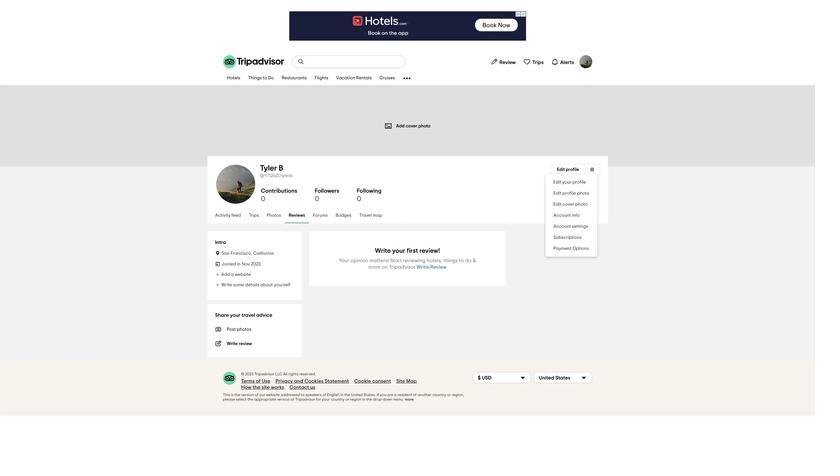 Task type: describe. For each thing, give the bounding box(es) containing it.
region,
[[452, 393, 464, 397]]

edit your profile
[[554, 180, 586, 185]]

map
[[373, 214, 382, 218]]

account for account info
[[554, 213, 571, 218]]

photo for edit cover photo
[[575, 202, 588, 207]]

map
[[406, 379, 417, 384]]

0 vertical spatial version
[[241, 393, 254, 397]]

things to do
[[248, 76, 274, 80]]

contact
[[290, 385, 309, 390]]

are
[[387, 393, 394, 397]]

write some details about yourself
[[221, 283, 291, 288]]

cruises link
[[376, 72, 399, 85]]

tripadvisor image
[[223, 55, 284, 68]]

0 for followers 0
[[315, 196, 319, 203]]

resident
[[398, 393, 412, 397]]

of down addressed
[[291, 398, 294, 402]]

site map link
[[396, 379, 417, 385]]

write for write some details about yourself
[[221, 283, 232, 288]]

0 horizontal spatial in
[[237, 262, 241, 267]]

2 vertical spatial to
[[301, 393, 305, 397]]

account info link
[[546, 210, 597, 221]]

in inside the . if you are a resident of another country or region, please select the appropriate version of tripadvisor for your country or region in the drop-down menu.
[[363, 398, 366, 402]]

down
[[383, 398, 393, 402]]

profile picture image
[[580, 55, 593, 68]]

photos link
[[263, 209, 285, 223]]

post photos button
[[215, 325, 294, 333]]

site
[[396, 379, 405, 384]]

this
[[223, 393, 230, 397]]

addressed
[[281, 393, 300, 397]]

things
[[248, 76, 262, 80]]

appropriate
[[254, 398, 276, 402]]

0 vertical spatial 2023
[[251, 262, 261, 267]]

profile for edit profile
[[566, 168, 580, 172]]

flights
[[315, 76, 328, 80]]

terms
[[241, 379, 255, 384]]

advice
[[256, 313, 273, 318]]

0 vertical spatial trips
[[533, 60, 544, 65]]

cookies
[[305, 379, 324, 384]]

payment
[[554, 247, 572, 251]]

search image
[[298, 59, 304, 65]]

reserved.
[[299, 372, 316, 376]]

vacation
[[336, 76, 355, 80]]

© 2023 tripadvisor llc all rights reserved.
[[241, 372, 316, 376]]

1 horizontal spatial country
[[433, 393, 446, 397]]

edit profile
[[557, 168, 580, 172]]

privacy and cookies statement link
[[276, 379, 349, 385]]

united states button
[[534, 372, 593, 384]]

write review
[[227, 342, 252, 346]]

privacy and cookies statement
[[276, 379, 349, 384]]

0 horizontal spatial a
[[231, 273, 234, 277]]

nov
[[242, 262, 250, 267]]

forums link
[[309, 209, 332, 223]]

info
[[572, 213, 580, 218]]

states inside united states popup button
[[556, 376, 571, 381]]

feed
[[232, 214, 241, 218]]

flights link
[[311, 72, 332, 85]]

the right the select
[[248, 398, 253, 402]]

0 vertical spatial website
[[235, 273, 251, 277]]

some
[[233, 283, 244, 288]]

review inside write review button
[[430, 265, 447, 270]]

the left drop-
[[367, 398, 372, 402]]

0 vertical spatial tripadvisor
[[255, 372, 275, 376]]

on
[[382, 265, 388, 270]]

the up region
[[345, 393, 350, 397]]

matters!
[[370, 258, 389, 263]]

alerts
[[561, 60, 574, 65]]

do
[[268, 76, 274, 80]]

$
[[478, 376, 481, 381]]

account for account settings
[[554, 224, 571, 229]]

account info
[[554, 213, 580, 218]]

to inside your opinion matters! start reviewing hotels, things to do & more on tripadvisor.
[[459, 258, 464, 263]]

united states
[[539, 376, 571, 381]]

advertisement region
[[289, 11, 526, 41]]

drop-
[[373, 398, 383, 402]]

followers 0
[[315, 188, 339, 203]]

payment options link
[[546, 243, 597, 254]]

1 horizontal spatial website
[[266, 393, 280, 397]]

intro
[[215, 240, 226, 245]]

how the site works link
[[241, 385, 284, 391]]

edit your profile link
[[546, 177, 597, 188]]

activity feed
[[215, 214, 241, 218]]

badges link
[[332, 209, 356, 223]]

details
[[245, 283, 259, 288]]

your for share
[[230, 313, 241, 318]]

0 vertical spatial or
[[447, 393, 451, 397]]

cookie consent
[[354, 379, 391, 384]]

add a website link
[[215, 273, 251, 277]]

restaurants
[[282, 76, 307, 80]]

©
[[241, 372, 244, 376]]

tyler b y7126zltylerb
[[260, 165, 293, 178]]

california
[[253, 251, 274, 256]]

reviews link
[[285, 209, 309, 223]]

your inside the . if you are a resident of another country or region, please select the appropriate version of tripadvisor for your country or region in the drop-down menu.
[[322, 398, 330, 402]]

of left our
[[255, 393, 259, 397]]

1 vertical spatial in
[[341, 393, 344, 397]]

1 vertical spatial or
[[346, 398, 349, 402]]

consent
[[372, 379, 391, 384]]

1 vertical spatial trips
[[249, 214, 259, 218]]

share your travel advice
[[215, 313, 273, 318]]

more inside your opinion matters! start reviewing hotels, things to do & more on tripadvisor.
[[369, 265, 381, 270]]

tripadvisor.
[[389, 265, 417, 270]]

1 vertical spatial more
[[405, 398, 414, 402]]

start
[[390, 258, 402, 263]]

things
[[444, 258, 458, 263]]

you
[[380, 393, 387, 397]]

1 vertical spatial united
[[351, 393, 363, 397]]

edit for edit your profile
[[554, 180, 562, 185]]

contributions
[[261, 188, 297, 194]]

activity feed link
[[211, 209, 245, 223]]

of inside the terms of use link
[[256, 379, 261, 384]]

site
[[262, 385, 270, 390]]

reviewing
[[403, 258, 426, 263]]

your opinion matters! start reviewing hotels, things to do & more on tripadvisor.
[[339, 258, 476, 270]]

us
[[310, 385, 315, 390]]

use
[[262, 379, 270, 384]]

1 vertical spatial states
[[364, 393, 375, 397]]

trips link for photos link
[[245, 209, 263, 223]]

following 0
[[357, 188, 382, 203]]



Task type: vqa. For each thing, say whether or not it's contained in the screenshot.
the right Best
no



Task type: locate. For each thing, give the bounding box(es) containing it.
or left region,
[[447, 393, 451, 397]]

first
[[407, 248, 418, 254]]

1 vertical spatial account
[[554, 224, 571, 229]]

please
[[223, 398, 235, 402]]

trips link
[[521, 55, 547, 68], [245, 209, 263, 223]]

account down 'account info'
[[554, 224, 571, 229]]

0 horizontal spatial to
[[263, 76, 267, 80]]

0 inside followers 0
[[315, 196, 319, 203]]

united
[[539, 376, 555, 381], [351, 393, 363, 397]]

our
[[259, 393, 265, 397]]

profile inside the edit your profile link
[[573, 180, 586, 185]]

write
[[375, 248, 391, 254], [417, 265, 429, 270], [221, 283, 232, 288], [227, 342, 238, 346]]

profile down edit your profile
[[563, 191, 576, 196]]

cover
[[406, 124, 418, 128], [563, 202, 574, 207]]

restaurants link
[[278, 72, 311, 85]]

the inside site map how the site works
[[253, 385, 260, 390]]

1 account from the top
[[554, 213, 571, 218]]

1 vertical spatial tripadvisor
[[295, 398, 315, 402]]

1 horizontal spatial a
[[394, 393, 397, 397]]

0 horizontal spatial united
[[351, 393, 363, 397]]

0 vertical spatial photo
[[419, 124, 431, 128]]

version inside the . if you are a resident of another country or region, please select the appropriate version of tripadvisor for your country or region in the drop-down menu.
[[277, 398, 290, 402]]

1 vertical spatial cover
[[563, 202, 574, 207]]

0 vertical spatial add
[[396, 124, 405, 128]]

2 horizontal spatial in
[[363, 398, 366, 402]]

1 vertical spatial country
[[331, 398, 345, 402]]

llc
[[275, 372, 282, 376]]

for
[[316, 398, 321, 402]]

1 horizontal spatial add
[[396, 124, 405, 128]]

activity
[[215, 214, 231, 218]]

2 0 from the left
[[315, 196, 319, 203]]

edit profile link
[[552, 164, 585, 176]]

trips
[[533, 60, 544, 65], [249, 214, 259, 218]]

0 horizontal spatial or
[[346, 398, 349, 402]]

version down addressed
[[277, 398, 290, 402]]

edit inside button
[[557, 168, 565, 172]]

0 for following 0
[[357, 196, 362, 203]]

write left review
[[227, 342, 238, 346]]

your up start
[[392, 248, 406, 254]]

write down 'reviewing'
[[417, 265, 429, 270]]

0 inside following 0
[[357, 196, 362, 203]]

1 horizontal spatial trips link
[[521, 55, 547, 68]]

0 vertical spatial a
[[231, 273, 234, 277]]

write for write review
[[417, 265, 429, 270]]

website down works
[[266, 393, 280, 397]]

2 vertical spatial photo
[[575, 202, 588, 207]]

a right are
[[394, 393, 397, 397]]

alerts link
[[549, 55, 577, 68]]

1 horizontal spatial more
[[405, 398, 414, 402]]

0 vertical spatial states
[[556, 376, 571, 381]]

account settings
[[554, 224, 588, 229]]

site map how the site works
[[241, 379, 417, 390]]

edit for edit cover photo
[[554, 202, 562, 207]]

yourself
[[274, 283, 291, 288]]

more
[[369, 265, 381, 270], [405, 398, 414, 402]]

1 horizontal spatial 0
[[315, 196, 319, 203]]

profile inside edit profile button
[[566, 168, 580, 172]]

add for add a website
[[221, 273, 230, 277]]

menu.
[[394, 398, 404, 402]]

edit down edit profile button
[[554, 180, 562, 185]]

terms of use link
[[241, 379, 270, 385]]

rights
[[288, 372, 299, 376]]

0 inside contributions 0
[[261, 196, 266, 203]]

more down the matters!
[[369, 265, 381, 270]]

b
[[279, 165, 283, 172]]

hotels
[[227, 76, 240, 80]]

tripadvisor up "use"
[[255, 372, 275, 376]]

cookie consent button
[[354, 379, 391, 385]]

photo for edit profile photo
[[577, 191, 590, 196]]

write up the matters!
[[375, 248, 391, 254]]

0 vertical spatial profile
[[566, 168, 580, 172]]

francisco,
[[231, 251, 252, 256]]

edit down edit your profile
[[554, 191, 562, 196]]

this is the version of our website addressed to speakers of english in the united states
[[223, 393, 375, 397]]

2 account from the top
[[554, 224, 571, 229]]

0 down contributions
[[261, 196, 266, 203]]

statement
[[325, 379, 349, 384]]

trips left alerts "link"
[[533, 60, 544, 65]]

hotels link
[[223, 72, 244, 85]]

version down "how"
[[241, 393, 254, 397]]

trips link for alerts "link"
[[521, 55, 547, 68]]

subscriptions
[[554, 236, 582, 240]]

1 vertical spatial to
[[459, 258, 464, 263]]

followers
[[315, 188, 339, 194]]

your right for
[[322, 398, 330, 402]]

or left region
[[346, 398, 349, 402]]

1 vertical spatial website
[[266, 393, 280, 397]]

edit up 'account info'
[[554, 202, 562, 207]]

payment options
[[554, 247, 589, 251]]

trips link left alerts "link"
[[521, 55, 547, 68]]

1 horizontal spatial in
[[341, 393, 344, 397]]

write left some
[[221, 283, 232, 288]]

profile up the edit your profile link at top
[[566, 168, 580, 172]]

tripadvisor down this is the version of our website addressed to speakers of english in the united states
[[295, 398, 315, 402]]

0 vertical spatial united
[[539, 376, 555, 381]]

1 vertical spatial a
[[394, 393, 397, 397]]

0 horizontal spatial more
[[369, 265, 381, 270]]

vacation rentals link
[[332, 72, 376, 85]]

0 vertical spatial country
[[433, 393, 446, 397]]

1 horizontal spatial review
[[500, 60, 516, 65]]

write for write your first review!
[[375, 248, 391, 254]]

1 horizontal spatial states
[[556, 376, 571, 381]]

0 horizontal spatial add
[[221, 273, 230, 277]]

1 vertical spatial photo
[[577, 191, 590, 196]]

0 for contributions 0
[[261, 196, 266, 203]]

2023 right nov
[[251, 262, 261, 267]]

review
[[239, 342, 252, 346]]

write inside write review "link"
[[227, 342, 238, 346]]

0 down 'following'
[[357, 196, 362, 203]]

2 vertical spatial profile
[[563, 191, 576, 196]]

of up how the site works link
[[256, 379, 261, 384]]

subscriptions link
[[546, 232, 597, 243]]

more button
[[405, 398, 414, 402]]

all
[[283, 372, 288, 376]]

1 horizontal spatial trips
[[533, 60, 544, 65]]

photos
[[267, 214, 281, 218]]

your up edit profile photo
[[563, 180, 572, 185]]

2 horizontal spatial to
[[459, 258, 464, 263]]

contributions 0
[[261, 188, 297, 203]]

0 horizontal spatial trips
[[249, 214, 259, 218]]

contact us link
[[290, 385, 315, 391]]

country right another
[[433, 393, 446, 397]]

in right english
[[341, 393, 344, 397]]

your left travel
[[230, 313, 241, 318]]

add for add cover photo
[[396, 124, 405, 128]]

0 vertical spatial cover
[[406, 124, 418, 128]]

0 down followers
[[315, 196, 319, 203]]

website down joined in nov 2023
[[235, 273, 251, 277]]

cruises
[[380, 76, 395, 80]]

rentals
[[356, 76, 372, 80]]

country down english
[[331, 398, 345, 402]]

0 vertical spatial to
[[263, 76, 267, 80]]

profile up edit profile photo
[[573, 180, 586, 185]]

joined
[[222, 262, 236, 267]]

in left nov
[[237, 262, 241, 267]]

0 vertical spatial review
[[500, 60, 516, 65]]

account left info on the right top of the page
[[554, 213, 571, 218]]

write some details about yourself link
[[215, 283, 291, 288]]

your for edit
[[563, 180, 572, 185]]

is
[[231, 393, 234, 397]]

select
[[236, 398, 247, 402]]

privacy
[[276, 379, 293, 384]]

0 vertical spatial in
[[237, 262, 241, 267]]

1 0 from the left
[[261, 196, 266, 203]]

2 horizontal spatial 0
[[357, 196, 362, 203]]

add
[[396, 124, 405, 128], [221, 273, 230, 277]]

0 horizontal spatial country
[[331, 398, 345, 402]]

0 vertical spatial more
[[369, 265, 381, 270]]

things to do link
[[244, 72, 278, 85]]

terms of use
[[241, 379, 270, 384]]

review link
[[488, 55, 519, 68]]

None search field
[[293, 56, 405, 68]]

2023 right ©
[[245, 372, 254, 376]]

san francisco, california
[[222, 251, 274, 256]]

your for write
[[392, 248, 406, 254]]

1 vertical spatial version
[[277, 398, 290, 402]]

trips right feed
[[249, 214, 259, 218]]

0 vertical spatial account
[[554, 213, 571, 218]]

add cover photo
[[396, 124, 431, 128]]

travel
[[360, 214, 372, 218]]

travel map link
[[356, 209, 386, 223]]

review inside review link
[[500, 60, 516, 65]]

0 horizontal spatial cover
[[406, 124, 418, 128]]

write for write review
[[227, 342, 238, 346]]

0 horizontal spatial tripadvisor
[[255, 372, 275, 376]]

cover for add
[[406, 124, 418, 128]]

account settings link
[[546, 221, 597, 232]]

1 horizontal spatial to
[[301, 393, 305, 397]]

1 vertical spatial trips link
[[245, 209, 263, 223]]

1 horizontal spatial tripadvisor
[[295, 398, 315, 402]]

the right is
[[235, 393, 240, 397]]

1 vertical spatial add
[[221, 273, 230, 277]]

edit for edit profile photo
[[554, 191, 562, 196]]

0 horizontal spatial states
[[364, 393, 375, 397]]

1 vertical spatial 2023
[[245, 372, 254, 376]]

1 vertical spatial profile
[[573, 180, 586, 185]]

usd
[[482, 376, 492, 381]]

y7126zltylerb
[[264, 174, 293, 178]]

joined in nov 2023
[[222, 262, 261, 267]]

profile for edit profile photo
[[563, 191, 576, 196]]

the down the terms of use link
[[253, 385, 260, 390]]

edit for edit profile
[[557, 168, 565, 172]]

of left english
[[323, 393, 326, 397]]

$ usd
[[478, 376, 492, 381]]

photo
[[419, 124, 431, 128], [577, 191, 590, 196], [575, 202, 588, 207]]

your inside the edit your profile link
[[563, 180, 572, 185]]

1 horizontal spatial or
[[447, 393, 451, 397]]

works
[[271, 385, 284, 390]]

0 horizontal spatial 0
[[261, 196, 266, 203]]

0 horizontal spatial version
[[241, 393, 254, 397]]

photo for add cover photo
[[419, 124, 431, 128]]

cover for edit
[[563, 202, 574, 207]]

vacation rentals
[[336, 76, 372, 80]]

3 0 from the left
[[357, 196, 362, 203]]

in right region
[[363, 398, 366, 402]]

1 horizontal spatial version
[[277, 398, 290, 402]]

1 vertical spatial review
[[430, 265, 447, 270]]

2023
[[251, 262, 261, 267], [245, 372, 254, 376]]

2 vertical spatial in
[[363, 398, 366, 402]]

another
[[418, 393, 432, 397]]

&
[[473, 258, 476, 263]]

0 horizontal spatial website
[[235, 273, 251, 277]]

united inside popup button
[[539, 376, 555, 381]]

more down resident
[[405, 398, 414, 402]]

review!
[[420, 248, 440, 254]]

a
[[231, 273, 234, 277], [394, 393, 397, 397]]

0 vertical spatial trips link
[[521, 55, 547, 68]]

1 horizontal spatial united
[[539, 376, 555, 381]]

speakers
[[306, 393, 322, 397]]

edit up edit your profile
[[557, 168, 565, 172]]

of up more 'button'
[[413, 393, 417, 397]]

tripadvisor inside the . if you are a resident of another country or region, please select the appropriate version of tripadvisor for your country or region in the drop-down menu.
[[295, 398, 315, 402]]

san
[[222, 251, 230, 256]]

edit
[[557, 168, 565, 172], [554, 180, 562, 185], [554, 191, 562, 196], [554, 202, 562, 207]]

0 horizontal spatial trips link
[[245, 209, 263, 223]]

0 horizontal spatial review
[[430, 265, 447, 270]]

trips link right feed
[[245, 209, 263, 223]]

and
[[294, 379, 304, 384]]

write review link
[[215, 340, 294, 347]]

contact us
[[290, 385, 315, 390]]

share
[[215, 313, 229, 318]]

1 horizontal spatial cover
[[563, 202, 574, 207]]

your
[[563, 180, 572, 185], [392, 248, 406, 254], [230, 313, 241, 318], [322, 398, 330, 402]]

write inside write review button
[[417, 265, 429, 270]]

a down "joined" at the bottom
[[231, 273, 234, 277]]

a inside the . if you are a resident of another country or region, please select the appropriate version of tripadvisor for your country or region in the drop-down menu.
[[394, 393, 397, 397]]



